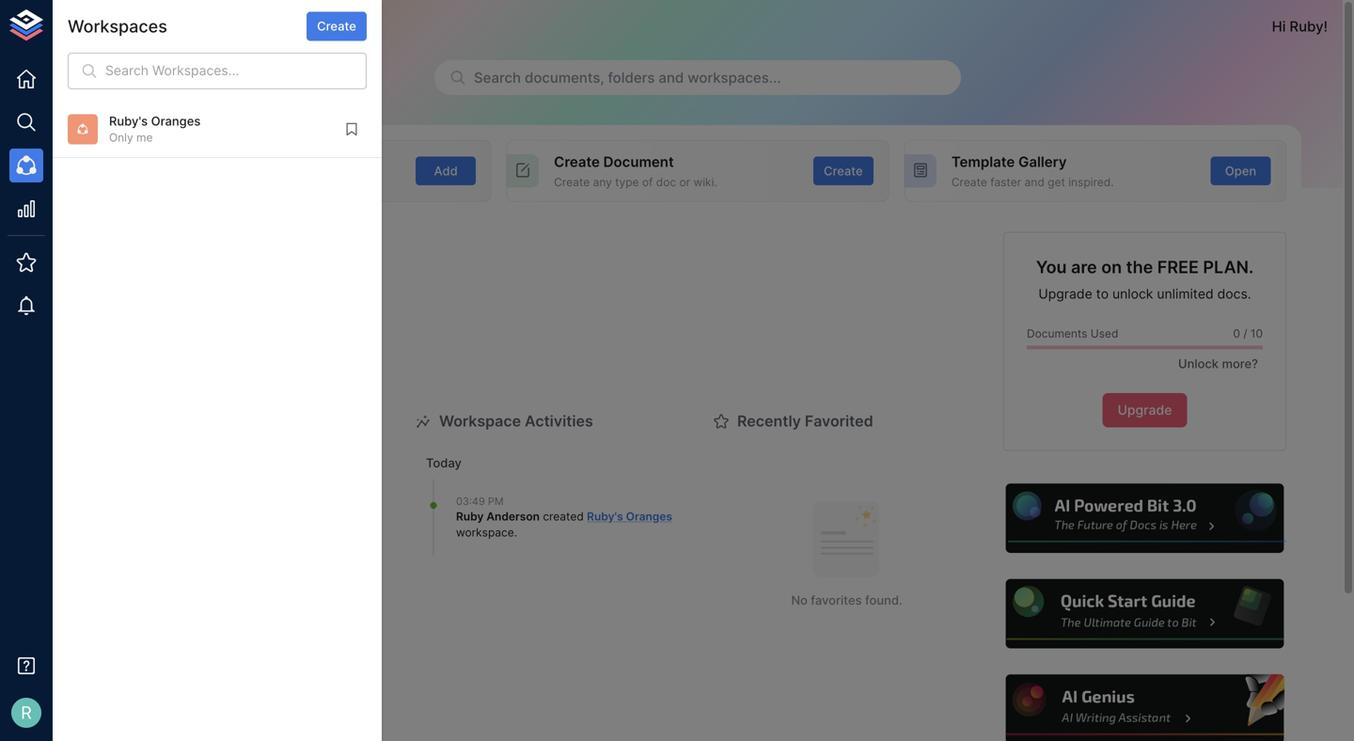 Task type: vqa. For each thing, say whether or not it's contained in the screenshot.
Remove Bookmark ICON
no



Task type: locate. For each thing, give the bounding box(es) containing it.
1 vertical spatial upgrade
[[1118, 402, 1172, 418]]

1 vertical spatial oranges
[[151, 114, 201, 128]]

oranges inside ruby's oranges only me
[[151, 114, 201, 128]]

1 horizontal spatial and
[[1025, 175, 1045, 189]]

1 vertical spatial create button
[[813, 157, 873, 185]]

1 vertical spatial help image
[[1003, 576, 1286, 651]]

0 vertical spatial oranges
[[136, 18, 194, 35]]

0 horizontal spatial r
[[21, 702, 32, 723]]

created
[[543, 510, 584, 523]]

plan.
[[1203, 257, 1254, 278]]

template
[[952, 153, 1015, 170]]

you are on the free plan. upgrade to unlock unlimited docs.
[[1036, 257, 1254, 302]]

0
[[1233, 327, 1240, 341]]

oranges
[[136, 18, 194, 35], [151, 114, 201, 128], [626, 510, 672, 523]]

add for add
[[434, 164, 458, 178]]

1 horizontal spatial create button
[[813, 157, 873, 185]]

free
[[1157, 257, 1199, 278]]

get
[[1048, 175, 1065, 189]]

to
[[1096, 286, 1109, 302]]

1 vertical spatial ruby's
[[587, 510, 623, 523]]

0 horizontal spatial ruby's
[[109, 114, 148, 128]]

1 horizontal spatial r
[[75, 18, 83, 34]]

upgrade down you
[[1039, 286, 1093, 302]]

found.
[[865, 593, 902, 607]]

create
[[317, 19, 356, 34], [554, 153, 600, 170], [824, 164, 863, 178], [554, 175, 590, 189], [952, 175, 987, 189]]

1 horizontal spatial ruby
[[456, 510, 484, 523]]

ruby's inside the 03:49 pm ruby anderson created ruby's oranges workspace .
[[587, 510, 623, 523]]

Search Workspaces... text field
[[105, 53, 367, 89]]

recently
[[737, 412, 801, 430]]

open
[[1225, 164, 1257, 178]]

/
[[1243, 327, 1247, 341]]

2 vertical spatial oranges
[[626, 510, 672, 523]]

ruby's inside ruby's oranges only me
[[109, 114, 148, 128]]

oranges for ruby oranges
[[136, 18, 194, 35]]

type
[[615, 175, 639, 189]]

workspace activities
[[439, 412, 593, 430]]

open button
[[1211, 157, 1271, 185]]

add workspace
[[157, 153, 265, 170]]

1 vertical spatial workspace
[[439, 412, 521, 430]]

hi ruby !
[[1272, 18, 1328, 35]]

ruby's up only
[[109, 114, 148, 128]]

ruby's
[[109, 114, 148, 128], [587, 510, 623, 523]]

bookmark image
[[343, 121, 360, 138]]

workspace up the today
[[439, 412, 521, 430]]

0 horizontal spatial workspace
[[188, 153, 265, 170]]

and inside template gallery create faster and get inspired.
[[1025, 175, 1045, 189]]

favorited
[[805, 412, 873, 430]]

workspaces
[[68, 16, 167, 37]]

1 horizontal spatial add
[[434, 164, 458, 178]]

ruby's right created
[[587, 510, 623, 523]]

me
[[136, 131, 153, 145]]

ruby oranges
[[98, 18, 194, 35]]

oranges up me
[[151, 114, 201, 128]]

1 vertical spatial and
[[1025, 175, 1045, 189]]

ruby
[[98, 18, 132, 35], [1290, 18, 1324, 35], [456, 510, 484, 523]]

unlock more?
[[1178, 356, 1258, 371]]

1 horizontal spatial upgrade
[[1118, 402, 1172, 418]]

and inside button
[[659, 69, 684, 86]]

10
[[1251, 327, 1263, 341]]

activities
[[525, 412, 593, 430]]

0 horizontal spatial and
[[659, 69, 684, 86]]

workspace down ruby's oranges only me
[[188, 153, 265, 170]]

and down gallery
[[1025, 175, 1045, 189]]

2 vertical spatial help image
[[1003, 672, 1286, 741]]

help image
[[1003, 481, 1286, 556], [1003, 576, 1286, 651], [1003, 672, 1286, 741]]

0 vertical spatial upgrade
[[1039, 286, 1093, 302]]

add
[[157, 153, 184, 170], [434, 164, 458, 178]]

upgrade down unlock more? button
[[1118, 402, 1172, 418]]

used
[[1091, 327, 1119, 341]]

oranges right created
[[626, 510, 672, 523]]

upgrade button
[[1103, 393, 1187, 428]]

gallery
[[1018, 153, 1067, 170]]

03:49
[[456, 495, 485, 507]]

unlock
[[1178, 356, 1219, 371]]

upgrade inside button
[[1118, 402, 1172, 418]]

docs.
[[1217, 286, 1251, 302]]

1 vertical spatial r
[[21, 702, 32, 723]]

0 vertical spatial r
[[75, 18, 83, 34]]

r button
[[6, 692, 47, 734]]

upgrade
[[1039, 286, 1093, 302], [1118, 402, 1172, 418]]

ruby's oranges link
[[587, 510, 672, 523]]

0 vertical spatial create button
[[307, 12, 367, 41]]

create button
[[307, 12, 367, 41], [813, 157, 873, 185]]

documents
[[1027, 327, 1088, 341]]

1 horizontal spatial ruby's
[[587, 510, 623, 523]]

no favorites found.
[[791, 593, 902, 607]]

workspaces...
[[688, 69, 781, 86]]

0 horizontal spatial ruby
[[98, 18, 132, 35]]

0 horizontal spatial upgrade
[[1039, 286, 1093, 302]]

unlock more? button
[[1168, 349, 1263, 378]]

r inside button
[[21, 702, 32, 723]]

0 horizontal spatial add
[[157, 153, 184, 170]]

and right 'folders' at the top of the page
[[659, 69, 684, 86]]

are
[[1071, 257, 1097, 278]]

0 vertical spatial ruby's
[[109, 114, 148, 128]]

oranges up search workspaces... text field on the left
[[136, 18, 194, 35]]

oranges for ruby's oranges only me
[[151, 114, 201, 128]]

0 vertical spatial and
[[659, 69, 684, 86]]

documents used
[[1027, 327, 1119, 341]]

workspace
[[188, 153, 265, 170], [439, 412, 521, 430]]

workspace
[[456, 525, 514, 539]]

03:49 pm ruby anderson created ruby's oranges workspace .
[[456, 495, 672, 539]]

oranges inside the 03:49 pm ruby anderson created ruby's oranges workspace .
[[626, 510, 672, 523]]

.
[[514, 525, 517, 539]]

document
[[603, 153, 674, 170]]

add inside button
[[434, 164, 458, 178]]

of
[[642, 175, 653, 189]]

create document create any type of doc or wiki.
[[554, 153, 717, 189]]

1 help image from the top
[[1003, 481, 1286, 556]]

0 vertical spatial workspace
[[188, 153, 265, 170]]

r
[[75, 18, 83, 34], [21, 702, 32, 723]]

0 vertical spatial help image
[[1003, 481, 1286, 556]]

documents,
[[525, 69, 604, 86]]

folders
[[608, 69, 655, 86]]

3 help image from the top
[[1003, 672, 1286, 741]]

and
[[659, 69, 684, 86], [1025, 175, 1045, 189]]



Task type: describe. For each thing, give the bounding box(es) containing it.
search
[[474, 69, 521, 86]]

recently favorited
[[737, 412, 873, 430]]

2 horizontal spatial ruby
[[1290, 18, 1324, 35]]

unlimited
[[1157, 286, 1214, 302]]

wiki.
[[693, 175, 717, 189]]

2 help image from the top
[[1003, 576, 1286, 651]]

0 horizontal spatial create button
[[307, 12, 367, 41]]

faster
[[990, 175, 1021, 189]]

upgrade inside "you are on the free plan. upgrade to unlock unlimited docs."
[[1039, 286, 1093, 302]]

ruby's oranges only me
[[109, 114, 201, 145]]

on
[[1101, 257, 1122, 278]]

search documents, folders and workspaces...
[[474, 69, 781, 86]]

no
[[791, 593, 808, 607]]

0 / 10
[[1233, 327, 1263, 341]]

add for add workspace
[[157, 153, 184, 170]]

or
[[679, 175, 690, 189]]

create inside template gallery create faster and get inspired.
[[952, 175, 987, 189]]

hi
[[1272, 18, 1286, 35]]

inspired.
[[1068, 175, 1114, 189]]

search documents, folders and workspaces... button
[[434, 60, 961, 95]]

favorites
[[811, 593, 862, 607]]

the
[[1126, 257, 1153, 278]]

1 horizontal spatial workspace
[[439, 412, 521, 430]]

add button
[[416, 157, 476, 185]]

template gallery create faster and get inspired.
[[952, 153, 1114, 189]]

you
[[1036, 257, 1067, 278]]

pm
[[488, 495, 504, 507]]

more?
[[1222, 356, 1258, 371]]

today
[[426, 456, 462, 470]]

ruby inside the 03:49 pm ruby anderson created ruby's oranges workspace .
[[456, 510, 484, 523]]

only
[[109, 131, 133, 145]]

!
[[1324, 18, 1328, 35]]

anderson
[[486, 510, 540, 523]]

unlock
[[1112, 286, 1153, 302]]

doc
[[656, 175, 676, 189]]

any
[[593, 175, 612, 189]]



